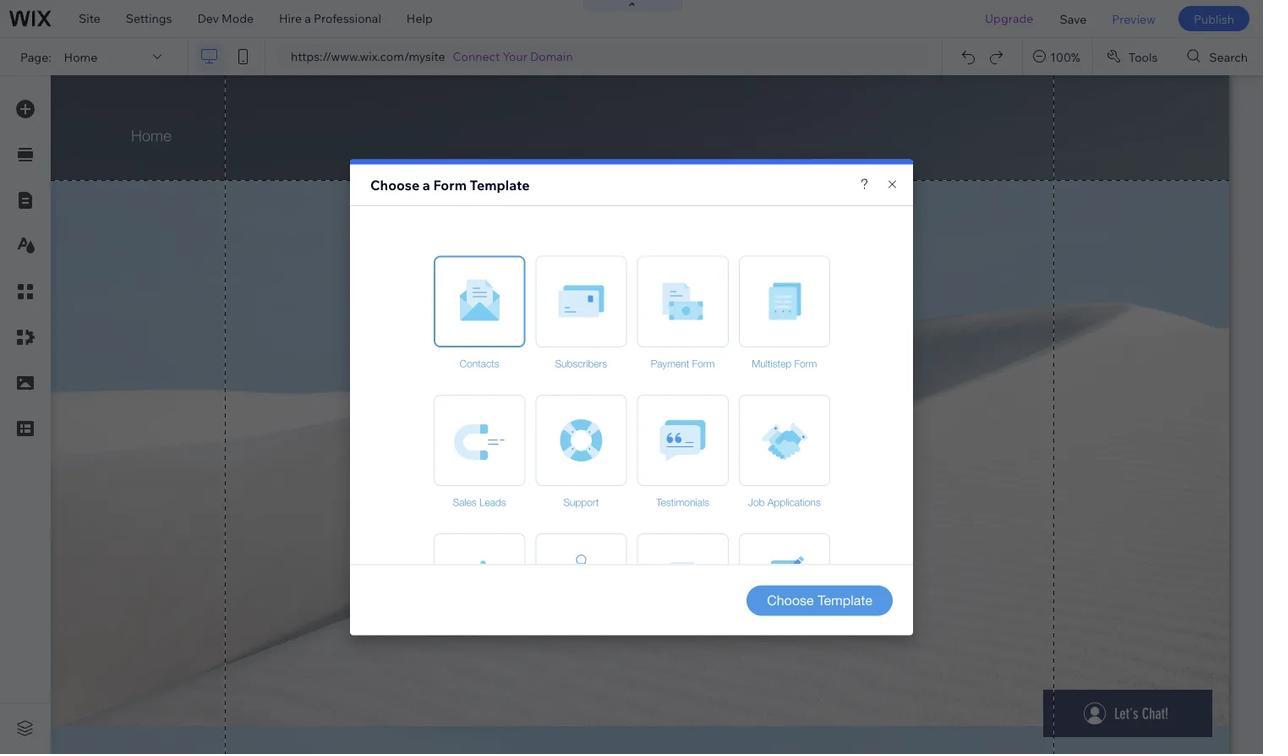 Task type: locate. For each thing, give the bounding box(es) containing it.
dev mode
[[197, 11, 254, 26]]

save button
[[1047, 0, 1099, 37]]

your
[[503, 49, 528, 64]]

template
[[470, 176, 530, 193]]

1 horizontal spatial a
[[423, 176, 430, 193]]

upgrade
[[985, 11, 1034, 26]]

a for professional
[[305, 11, 311, 26]]

0 vertical spatial a
[[305, 11, 311, 26]]

a right hire
[[305, 11, 311, 26]]

publish
[[1194, 11, 1234, 26]]

tools button
[[1093, 38, 1173, 75]]

preview
[[1112, 11, 1156, 26]]

hire
[[279, 11, 302, 26]]

a
[[305, 11, 311, 26], [423, 176, 430, 193]]

site
[[79, 11, 100, 26]]

search
[[1209, 49, 1248, 64]]

domain
[[530, 49, 573, 64]]

settings
[[126, 11, 172, 26]]

1 vertical spatial a
[[423, 176, 430, 193]]

a left form
[[423, 176, 430, 193]]

tools
[[1129, 49, 1158, 64]]

preview button
[[1099, 0, 1168, 37]]

form
[[433, 176, 467, 193]]

hire a professional
[[279, 11, 381, 26]]

0 horizontal spatial a
[[305, 11, 311, 26]]

mode
[[222, 11, 254, 26]]

professional
[[314, 11, 381, 26]]



Task type: describe. For each thing, give the bounding box(es) containing it.
100%
[[1050, 49, 1080, 64]]

home
[[64, 49, 97, 64]]

a for form
[[423, 176, 430, 193]]

save
[[1060, 11, 1087, 26]]

choose
[[370, 176, 420, 193]]

publish button
[[1179, 6, 1250, 31]]

help
[[407, 11, 433, 26]]

https://www.wix.com/mysite
[[291, 49, 445, 64]]

search button
[[1174, 38, 1263, 75]]

100% button
[[1023, 38, 1092, 75]]

connect
[[453, 49, 500, 64]]

https://www.wix.com/mysite connect your domain
[[291, 49, 573, 64]]

dev
[[197, 11, 219, 26]]

choose a form template
[[370, 176, 530, 193]]



Task type: vqa. For each thing, say whether or not it's contained in the screenshot.
Wix Chat Let your site's visitors reach out 24/7
no



